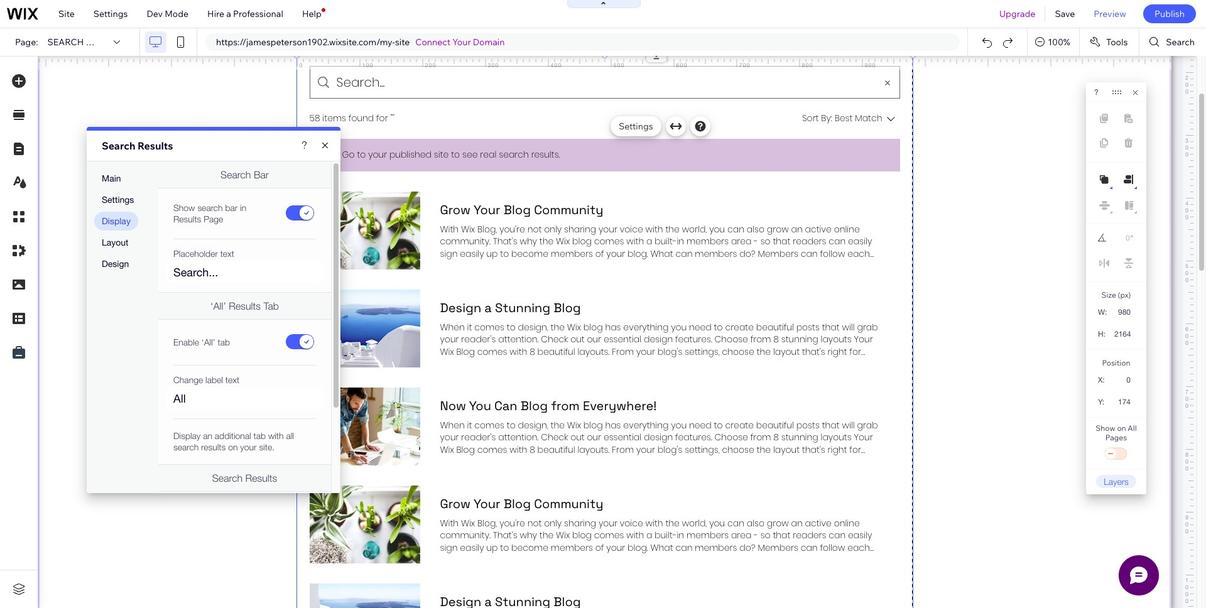 Task type: vqa. For each thing, say whether or not it's contained in the screenshot.
Customize Design's CUSTOMIZE
no



Task type: describe. For each thing, give the bounding box(es) containing it.
dev
[[147, 8, 163, 19]]

save button
[[1046, 0, 1085, 28]]

upgrade
[[1000, 8, 1036, 19]]

100
[[362, 62, 374, 69]]

on
[[1118, 424, 1127, 433]]

show
[[1096, 424, 1116, 433]]

h:
[[1099, 330, 1106, 339]]

results
[[86, 36, 125, 48]]

600
[[677, 62, 688, 69]]

x:
[[1099, 376, 1105, 385]]

https://jamespeterson1902.wixsite.com/my-site connect your domain
[[216, 36, 505, 48]]

size
[[1102, 290, 1117, 300]]

?
[[1095, 88, 1099, 97]]

professional
[[233, 8, 283, 19]]

size (px)
[[1102, 290, 1132, 300]]

(px)
[[1118, 290, 1132, 300]]

all
[[1128, 424, 1137, 433]]

0
[[299, 62, 303, 69]]

100%
[[1048, 36, 1071, 48]]

200
[[425, 62, 437, 69]]

pages
[[1106, 433, 1128, 442]]

°
[[1131, 234, 1134, 243]]

site
[[58, 8, 75, 19]]

search results
[[102, 140, 173, 152]]

help
[[302, 8, 322, 19]]

search
[[48, 36, 84, 48]]

dev mode
[[147, 8, 189, 19]]

layers
[[1104, 476, 1129, 487]]

search results
[[48, 36, 125, 48]]

100% button
[[1028, 28, 1080, 56]]

your
[[453, 36, 471, 48]]

position
[[1103, 358, 1131, 368]]

publish
[[1155, 8, 1185, 19]]

hire a professional
[[207, 8, 283, 19]]

y:
[[1099, 398, 1105, 407]]

preview
[[1094, 8, 1127, 19]]

preview button
[[1085, 0, 1136, 28]]



Task type: locate. For each thing, give the bounding box(es) containing it.
tools button
[[1080, 28, 1140, 56]]

300
[[488, 62, 499, 69]]

layers button
[[1097, 475, 1137, 488]]

1 vertical spatial search
[[102, 140, 135, 152]]

500
[[614, 62, 625, 69]]

connect
[[416, 36, 451, 48]]

search left results
[[102, 140, 135, 152]]

400
[[551, 62, 562, 69]]

switch
[[1104, 446, 1129, 463]]

None text field
[[1114, 230, 1130, 246], [1112, 371, 1136, 388], [1114, 230, 1130, 246], [1112, 371, 1136, 388]]

search inside 'button'
[[1167, 36, 1195, 48]]

1 horizontal spatial search
[[1167, 36, 1195, 48]]

search for search results
[[102, 140, 135, 152]]

hire
[[207, 8, 224, 19]]

https://jamespeterson1902.wixsite.com/my-
[[216, 36, 395, 48]]

site
[[395, 36, 410, 48]]

mode
[[165, 8, 189, 19]]

save
[[1056, 8, 1076, 19]]

search
[[1167, 36, 1195, 48], [102, 140, 135, 152]]

search button
[[1140, 28, 1207, 56]]

domain
[[473, 36, 505, 48]]

0 vertical spatial search
[[1167, 36, 1195, 48]]

search for search
[[1167, 36, 1195, 48]]

1 horizontal spatial settings
[[619, 121, 653, 132]]

a
[[226, 8, 231, 19]]

search down publish
[[1167, 36, 1195, 48]]

? button
[[1095, 88, 1099, 97]]

0 horizontal spatial search
[[102, 140, 135, 152]]

settings
[[94, 8, 128, 19], [619, 121, 653, 132]]

1 vertical spatial settings
[[619, 121, 653, 132]]

700
[[739, 62, 751, 69]]

tools
[[1107, 36, 1128, 48]]

900
[[865, 62, 876, 69]]

w:
[[1099, 308, 1108, 317]]

publish button
[[1144, 4, 1197, 23]]

show on all pages
[[1096, 424, 1137, 442]]

0 horizontal spatial settings
[[94, 8, 128, 19]]

None text field
[[1112, 304, 1136, 321], [1112, 326, 1136, 343], [1111, 393, 1136, 410], [1112, 304, 1136, 321], [1112, 326, 1136, 343], [1111, 393, 1136, 410]]

0 vertical spatial settings
[[94, 8, 128, 19]]

800
[[802, 62, 814, 69]]

results
[[138, 140, 173, 152]]



